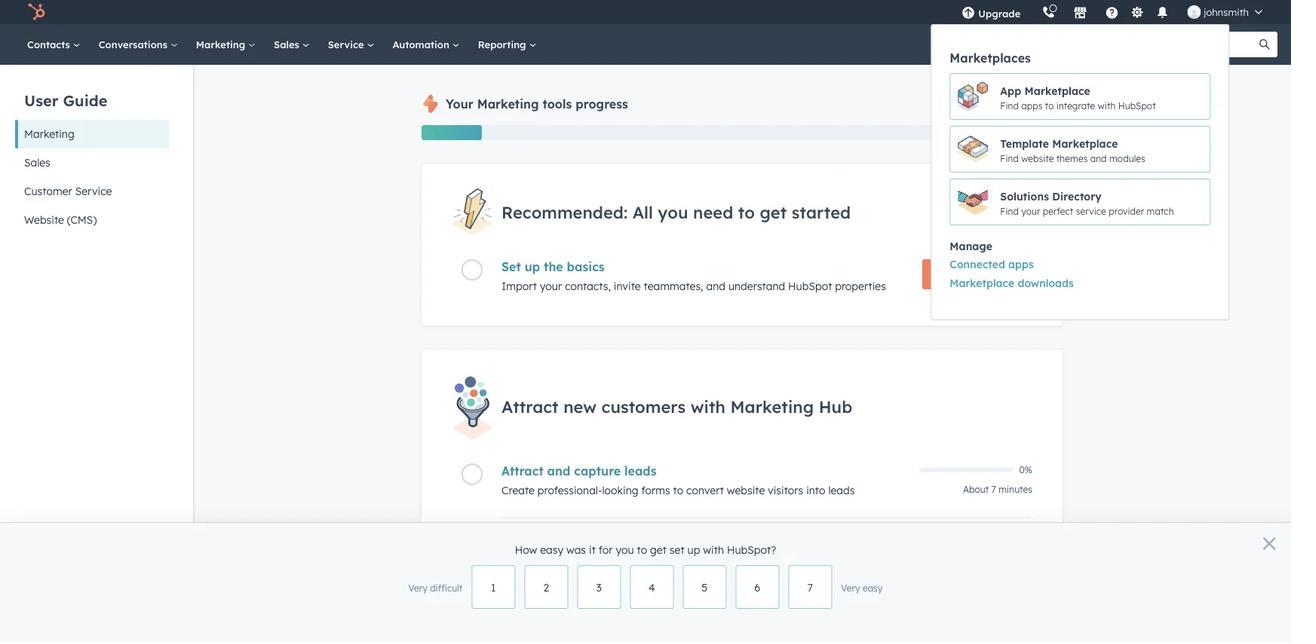 Task type: locate. For each thing, give the bounding box(es) containing it.
with up attract and capture leads button
[[691, 396, 726, 417]]

website left the visitors
[[727, 484, 765, 497]]

track and analyze performance
[[502, 610, 695, 625]]

0 horizontal spatial service
[[75, 185, 112, 198]]

2 attract from the top
[[502, 463, 544, 479]]

convert down attract and capture leads button
[[686, 484, 724, 497]]

hubspot inside set up the basics import your contacts, invite teammates, and understand hubspot properties
[[788, 280, 832, 293]]

2 very from the left
[[841, 583, 860, 594]]

0 vertical spatial hubspot
[[1118, 100, 1156, 111]]

0 vertical spatial your
[[1021, 205, 1041, 217]]

app marketplace image
[[958, 81, 988, 112]]

1 horizontal spatial 7
[[992, 484, 996, 495]]

7 right about
[[992, 484, 996, 495]]

start tasks button
[[922, 260, 1033, 290]]

4 button
[[630, 566, 674, 609]]

1 create from the top
[[502, 484, 535, 497]]

very down lists
[[841, 583, 860, 594]]

1 vertical spatial sales
[[24, 156, 50, 169]]

with right them
[[703, 544, 724, 557]]

search image
[[1260, 39, 1270, 50]]

1 vertical spatial website
[[727, 484, 765, 497]]

3 button
[[577, 566, 621, 609]]

you right all
[[658, 202, 688, 222]]

marketplaces menu
[[931, 0, 1273, 321], [931, 24, 1230, 321]]

1 vertical spatial easy
[[863, 583, 883, 594]]

1 horizontal spatial very
[[841, 583, 860, 594]]

and
[[1090, 153, 1107, 164], [706, 280, 726, 293], [547, 463, 571, 479], [587, 537, 610, 552], [716, 557, 735, 570], [539, 610, 562, 625]]

reporting
[[478, 38, 529, 51]]

your down the
[[540, 280, 562, 293]]

hubspot left properties
[[788, 280, 832, 293]]

website (cms)
[[24, 213, 97, 227]]

0 vertical spatial convert
[[686, 484, 724, 497]]

tools
[[543, 97, 572, 112]]

2 horizontal spatial your
[[1021, 205, 1041, 217]]

2 marketplaces menu from the top
[[931, 24, 1230, 321]]

service down sales button
[[75, 185, 112, 198]]

template
[[1000, 137, 1049, 150]]

easy down lists
[[863, 583, 883, 594]]

find for solutions directory
[[1000, 205, 1019, 217]]

app
[[1000, 84, 1021, 98]]

1 vertical spatial convert
[[614, 537, 660, 552]]

0 horizontal spatial your
[[540, 280, 562, 293]]

find inside solutions directory find your perfect service provider match
[[1000, 205, 1019, 217]]

contact
[[804, 557, 842, 570]]

and down set up the basics button
[[706, 280, 726, 293]]

marketplace inside manage connected apps marketplace downloads
[[950, 276, 1015, 290]]

with right "integrate" at the right of the page
[[1098, 100, 1116, 111]]

john smith image
[[1187, 5, 1201, 19]]

marketplace for app marketplace
[[1025, 84, 1091, 98]]

0 vertical spatial apps
[[1021, 100, 1043, 111]]

email
[[627, 557, 654, 570]]

0 vertical spatial create
[[502, 484, 535, 497]]

up left the
[[525, 260, 540, 275]]

0 horizontal spatial website
[[727, 484, 765, 497]]

upgrade image
[[962, 7, 975, 20]]

0 vertical spatial leads
[[625, 463, 657, 479]]

get left set
[[650, 544, 667, 557]]

2 vertical spatial your
[[778, 557, 801, 570]]

find down template
[[1000, 153, 1019, 164]]

service inside service link
[[328, 38, 367, 51]]

1 vertical spatial find
[[1000, 153, 1019, 164]]

0 horizontal spatial hubspot
[[788, 280, 832, 293]]

leads right into
[[828, 484, 855, 497]]

your right "engage"
[[778, 557, 801, 570]]

1 horizontal spatial service
[[328, 38, 367, 51]]

calling icon button
[[1036, 2, 1062, 22]]

2 button
[[524, 566, 568, 609]]

service inside customer service button
[[75, 185, 112, 198]]

customers right new
[[602, 396, 686, 417]]

easy
[[540, 544, 564, 557], [863, 583, 883, 594]]

7 down contact
[[808, 582, 813, 595]]

0 vertical spatial find
[[1000, 100, 1019, 111]]

0 vertical spatial with
[[1098, 100, 1116, 111]]

0 horizontal spatial customers
[[602, 396, 686, 417]]

2
[[543, 582, 549, 595]]

4
[[649, 582, 655, 595]]

find inside template marketplace find website themes and modules
[[1000, 153, 1019, 164]]

2 find from the top
[[1000, 153, 1019, 164]]

hubspot inside app marketplace find apps to integrate with hubspot
[[1118, 100, 1156, 111]]

1 marketplaces menu from the top
[[931, 0, 1273, 321]]

to right the "forms"
[[673, 484, 684, 497]]

get left started
[[760, 202, 787, 222]]

marketplaces button
[[1065, 0, 1096, 24]]

2 vertical spatial leads
[[551, 537, 583, 552]]

set
[[502, 260, 521, 275]]

to inside app marketplace find apps to integrate with hubspot
[[1045, 100, 1054, 111]]

0 vertical spatial 7
[[992, 484, 996, 495]]

create left professional-
[[502, 484, 535, 497]]

1 vertical spatial apps
[[1009, 258, 1034, 271]]

2 vertical spatial find
[[1000, 205, 1019, 217]]

1 vertical spatial 7
[[808, 582, 813, 595]]

apps up marketplace downloads "link"
[[1009, 258, 1034, 271]]

search button
[[1252, 32, 1278, 57]]

0 horizontal spatial you
[[616, 544, 634, 557]]

customers up "engage"
[[714, 537, 776, 552]]

need
[[693, 202, 733, 222]]

apps inside manage connected apps marketplace downloads
[[1009, 258, 1034, 271]]

1 horizontal spatial up
[[688, 544, 700, 557]]

1 horizontal spatial easy
[[863, 583, 883, 594]]

0 vertical spatial you
[[658, 202, 688, 222]]

1 vertical spatial you
[[616, 544, 634, 557]]

6 button
[[736, 566, 779, 609]]

campaigns
[[657, 557, 713, 570]]

with
[[1098, 100, 1116, 111], [691, 396, 726, 417], [703, 544, 724, 557]]

attract for attract new customers with marketing hub
[[502, 396, 559, 417]]

sales
[[274, 38, 302, 51], [24, 156, 50, 169]]

and down 2
[[539, 610, 562, 625]]

contacts
[[27, 38, 73, 51]]

it
[[589, 544, 596, 557]]

a feedback form has popped up. dialog
[[0, 523, 1291, 643]]

started
[[792, 202, 851, 222]]

create
[[502, 484, 535, 497], [502, 557, 535, 570]]

attract inside the attract and capture leads create professional-looking forms to convert website visitors into leads
[[502, 463, 544, 479]]

to inside engage leads and convert them to customers create conversion-ready email campaigns and engage your contact lists
[[698, 537, 711, 552]]

0 vertical spatial marketplace
[[1025, 84, 1091, 98]]

and down engage leads and convert them to customers button
[[716, 557, 735, 570]]

find down app
[[1000, 100, 1019, 111]]

1 vertical spatial get
[[650, 544, 667, 557]]

find inside app marketplace find apps to integrate with hubspot
[[1000, 100, 1019, 111]]

marketing down "user" on the top left of page
[[24, 127, 74, 141]]

leads
[[625, 463, 657, 479], [828, 484, 855, 497], [551, 537, 583, 552]]

marketplaces
[[950, 51, 1031, 66]]

marketplace inside template marketplace find website themes and modules
[[1052, 137, 1118, 150]]

1 horizontal spatial sales
[[274, 38, 302, 51]]

Search HubSpot search field
[[1079, 32, 1264, 57]]

1 vertical spatial customers
[[714, 537, 776, 552]]

0 vertical spatial attract
[[502, 396, 559, 417]]

marketplace down connected
[[950, 276, 1015, 290]]

1 vertical spatial attract
[[502, 463, 544, 479]]

1 horizontal spatial website
[[1021, 153, 1054, 164]]

all
[[633, 202, 653, 222]]

easy for how
[[540, 544, 564, 557]]

0 vertical spatial customers
[[602, 396, 686, 417]]

user guide links element
[[24, 521, 169, 631]]

sales up customer
[[24, 156, 50, 169]]

service right sales link
[[328, 38, 367, 51]]

sales link
[[265, 24, 319, 65]]

your inside solutions directory find your perfect service provider match
[[1021, 205, 1041, 217]]

to right ready
[[637, 544, 647, 557]]

0 horizontal spatial very
[[408, 583, 428, 594]]

with inside the a feedback form has popped up. dialog
[[703, 544, 724, 557]]

very left difficult in the bottom of the page
[[408, 583, 428, 594]]

1 vertical spatial service
[[75, 185, 112, 198]]

find down solutions
[[1000, 205, 1019, 217]]

0 horizontal spatial up
[[525, 260, 540, 275]]

convert inside engage leads and convert them to customers create conversion-ready email campaigns and engage your contact lists
[[614, 537, 660, 552]]

teammates,
[[644, 280, 703, 293]]

marketing link
[[187, 24, 265, 65]]

leads up "conversion-"
[[551, 537, 583, 552]]

leads inside engage leads and convert them to customers create conversion-ready email campaigns and engage your contact lists
[[551, 537, 583, 552]]

difficult
[[430, 583, 463, 594]]

and up professional-
[[547, 463, 571, 479]]

hubspot
[[1118, 100, 1156, 111], [788, 280, 832, 293]]

asset marketplace image
[[958, 134, 988, 164]]

engage leads and convert them to customers create conversion-ready email campaigns and engage your contact lists
[[502, 537, 864, 570]]

marketplace up "integrate" at the right of the page
[[1025, 84, 1091, 98]]

create inside the attract and capture leads create professional-looking forms to convert website visitors into leads
[[502, 484, 535, 497]]

0 horizontal spatial leads
[[551, 537, 583, 552]]

apps down app
[[1021, 100, 1043, 111]]

1 horizontal spatial your
[[778, 557, 801, 570]]

and right themes
[[1090, 153, 1107, 164]]

your inside set up the basics import your contacts, invite teammates, and understand hubspot properties
[[540, 280, 562, 293]]

sales inside button
[[24, 156, 50, 169]]

2 vertical spatial marketplace
[[950, 276, 1015, 290]]

the
[[544, 260, 563, 275]]

1 vertical spatial leads
[[828, 484, 855, 497]]

1 vertical spatial marketplace
[[1052, 137, 1118, 150]]

1 horizontal spatial convert
[[686, 484, 724, 497]]

up right set
[[688, 544, 700, 557]]

0 vertical spatial easy
[[540, 544, 564, 557]]

properties
[[835, 280, 886, 293]]

1 horizontal spatial you
[[658, 202, 688, 222]]

apps
[[1021, 100, 1043, 111], [1009, 258, 1034, 271]]

your
[[1021, 205, 1041, 217], [540, 280, 562, 293], [778, 557, 801, 570]]

0 vertical spatial get
[[760, 202, 787, 222]]

marketing left hub
[[730, 396, 814, 417]]

marketplace up themes
[[1052, 137, 1118, 150]]

1 find from the top
[[1000, 100, 1019, 111]]

customers
[[602, 396, 686, 417], [714, 537, 776, 552]]

0 vertical spatial service
[[328, 38, 367, 51]]

to left "integrate" at the right of the page
[[1045, 100, 1054, 111]]

website inside the attract and capture leads create professional-looking forms to convert website visitors into leads
[[727, 484, 765, 497]]

hub
[[819, 396, 853, 417]]

1 horizontal spatial hubspot
[[1118, 100, 1156, 111]]

you right for
[[616, 544, 634, 557]]

attract left new
[[502, 396, 559, 417]]

hubspot up modules at the top right of page
[[1118, 100, 1156, 111]]

get inside the a feedback form has popped up. dialog
[[650, 544, 667, 557]]

0 horizontal spatial get
[[650, 544, 667, 557]]

1 attract from the top
[[502, 396, 559, 417]]

conversion-
[[538, 557, 596, 570]]

hubspot?
[[727, 544, 776, 557]]

2 vertical spatial with
[[703, 544, 724, 557]]

1 horizontal spatial leads
[[625, 463, 657, 479]]

directory
[[1052, 190, 1102, 203]]

get
[[760, 202, 787, 222], [650, 544, 667, 557]]

very
[[408, 583, 428, 594], [841, 583, 860, 594]]

with inside app marketplace find apps to integrate with hubspot
[[1098, 100, 1116, 111]]

0 vertical spatial up
[[525, 260, 540, 275]]

perfect
[[1043, 205, 1074, 217]]

set
[[670, 544, 685, 557]]

1 vertical spatial up
[[688, 544, 700, 557]]

marketplace downloads link
[[950, 276, 1074, 290]]

convert inside the attract and capture leads create professional-looking forms to convert website visitors into leads
[[686, 484, 724, 497]]

template marketplace find website themes and modules
[[1000, 137, 1146, 164]]

sales right the marketing link
[[274, 38, 302, 51]]

1 vertical spatial hubspot
[[788, 280, 832, 293]]

menu item
[[1031, 0, 1034, 24]]

create down engage
[[502, 557, 535, 570]]

modules
[[1109, 153, 1146, 164]]

(cms)
[[67, 213, 97, 227]]

connected apps link
[[950, 258, 1034, 271]]

0 horizontal spatial 7
[[808, 582, 813, 595]]

5 button
[[683, 566, 727, 609]]

tasks
[[971, 268, 998, 281]]

2 create from the top
[[502, 557, 535, 570]]

understand
[[729, 280, 785, 293]]

create inside engage leads and convert them to customers create conversion-ready email campaigns and engage your contact lists
[[502, 557, 535, 570]]

6
[[754, 582, 761, 595]]

1 very from the left
[[408, 583, 428, 594]]

1 horizontal spatial customers
[[714, 537, 776, 552]]

1 vertical spatial your
[[540, 280, 562, 293]]

them
[[664, 537, 695, 552]]

convert up email
[[614, 537, 660, 552]]

visitors
[[768, 484, 803, 497]]

basics
[[567, 260, 605, 275]]

0 horizontal spatial sales
[[24, 156, 50, 169]]

notifications button
[[1150, 0, 1175, 24]]

0 vertical spatial website
[[1021, 153, 1054, 164]]

marketplace inside app marketplace find apps to integrate with hubspot
[[1025, 84, 1091, 98]]

easy left was
[[540, 544, 564, 557]]

website down template
[[1021, 153, 1054, 164]]

attract and capture leads button
[[502, 463, 910, 479]]

attract up professional-
[[502, 463, 544, 479]]

to right them
[[698, 537, 711, 552]]

0 horizontal spatial convert
[[614, 537, 660, 552]]

0 horizontal spatial easy
[[540, 544, 564, 557]]

2 horizontal spatial leads
[[828, 484, 855, 497]]

3 find from the top
[[1000, 205, 1019, 217]]

leads up the "forms"
[[625, 463, 657, 479]]

your down solutions
[[1021, 205, 1041, 217]]

1 vertical spatial create
[[502, 557, 535, 570]]



Task type: describe. For each thing, give the bounding box(es) containing it.
capture
[[574, 463, 621, 479]]

start
[[941, 268, 968, 281]]

new
[[564, 396, 597, 417]]

engage
[[738, 557, 775, 570]]

was
[[567, 544, 586, 557]]

customer service
[[24, 185, 112, 198]]

find for template marketplace
[[1000, 153, 1019, 164]]

1 very difficult 7 very easy element
[[408, 566, 883, 609]]

start tasks
[[941, 268, 998, 281]]

7 inside button
[[808, 582, 813, 595]]

performance
[[617, 610, 695, 625]]

to inside the attract and capture leads create professional-looking forms to convert website visitors into leads
[[673, 484, 684, 497]]

forms
[[641, 484, 670, 497]]

attract for attract and capture leads create professional-looking forms to convert website visitors into leads
[[502, 463, 544, 479]]

user guide views element
[[15, 65, 169, 235]]

import
[[502, 280, 537, 293]]

very difficult
[[408, 583, 463, 594]]

looking
[[602, 484, 639, 497]]

up inside dialog
[[688, 544, 700, 557]]

downloads
[[1018, 276, 1074, 290]]

for
[[599, 544, 613, 557]]

automation
[[393, 38, 452, 51]]

and inside the attract and capture leads create professional-looking forms to convert website visitors into leads
[[547, 463, 571, 479]]

1
[[491, 582, 496, 595]]

hubspot link
[[18, 3, 57, 21]]

how
[[515, 544, 537, 557]]

how easy was it for you to get set up with hubspot?
[[515, 544, 776, 557]]

and inside set up the basics import your contacts, invite teammates, and understand hubspot properties
[[706, 280, 726, 293]]

service link
[[319, 24, 383, 65]]

johnsmith button
[[1178, 0, 1272, 24]]

professional-
[[538, 484, 602, 497]]

marketing right your
[[477, 97, 539, 112]]

10%
[[1037, 125, 1063, 140]]

user guide
[[24, 91, 107, 110]]

solutions directory image
[[958, 187, 988, 217]]

website inside template marketplace find website themes and modules
[[1021, 153, 1054, 164]]

apps inside app marketplace find apps to integrate with hubspot
[[1021, 100, 1043, 111]]

easy for very
[[863, 583, 883, 594]]

customers inside engage leads and convert them to customers create conversion-ready email campaigns and engage your contact lists
[[714, 537, 776, 552]]

customer
[[24, 185, 72, 198]]

1 vertical spatial with
[[691, 396, 726, 417]]

1 horizontal spatial get
[[760, 202, 787, 222]]

notifications image
[[1156, 7, 1169, 20]]

0%
[[1019, 465, 1033, 476]]

app marketplace find apps to integrate with hubspot
[[1000, 84, 1156, 111]]

johnsmith
[[1204, 6, 1249, 18]]

marketing button
[[15, 120, 169, 149]]

engage
[[502, 537, 548, 552]]

find for app marketplace
[[1000, 100, 1019, 111]]

to right need on the top of page
[[738, 202, 755, 222]]

help button
[[1099, 0, 1125, 24]]

service
[[1076, 205, 1106, 217]]

about 7 minutes
[[963, 484, 1033, 495]]

conversations link
[[90, 24, 187, 65]]

lists
[[844, 557, 864, 570]]

analyze
[[566, 610, 613, 625]]

marketplaces image
[[1074, 7, 1087, 20]]

provider
[[1109, 205, 1144, 217]]

automation link
[[383, 24, 469, 65]]

set up the basics button
[[502, 260, 910, 275]]

settings link
[[1128, 4, 1147, 20]]

you inside the a feedback form has popped up. dialog
[[616, 544, 634, 557]]

your marketing tools progress
[[446, 97, 628, 112]]

marketing left sales link
[[196, 38, 248, 51]]

website
[[24, 213, 64, 227]]

marketplaces group
[[932, 73, 1229, 226]]

recommended: all you need to get started
[[502, 202, 851, 222]]

and up ready
[[587, 537, 610, 552]]

progress
[[576, 97, 628, 112]]

your inside engage leads and convert them to customers create conversion-ready email campaigns and engage your contact lists
[[778, 557, 801, 570]]

to inside the a feedback form has popped up. dialog
[[637, 544, 647, 557]]

match
[[1147, 205, 1174, 217]]

ready
[[596, 557, 624, 570]]

invite
[[614, 280, 641, 293]]

marketplaces menu item
[[931, 0, 1230, 321]]

set up the basics import your contacts, invite teammates, and understand hubspot properties
[[502, 260, 886, 293]]

5
[[702, 582, 708, 595]]

calling icon image
[[1042, 6, 1055, 19]]

your marketing tools progress progress bar
[[422, 125, 482, 140]]

manage
[[950, 240, 993, 253]]

up inside set up the basics import your contacts, invite teammates, and understand hubspot properties
[[525, 260, 540, 275]]

and inside template marketplace find website themes and modules
[[1090, 153, 1107, 164]]

integrate
[[1057, 100, 1095, 111]]

reporting link
[[469, 24, 546, 65]]

0 vertical spatial sales
[[274, 38, 302, 51]]

manage connected apps marketplace downloads
[[950, 240, 1074, 290]]

themes
[[1057, 153, 1088, 164]]

1 button
[[472, 566, 515, 609]]

into
[[806, 484, 826, 497]]

connected
[[950, 258, 1005, 271]]

sales button
[[15, 149, 169, 177]]

hubspot image
[[27, 3, 45, 21]]

very for very difficult
[[408, 583, 428, 594]]

upgrade
[[978, 7, 1021, 20]]

attract and capture leads create professional-looking forms to convert website visitors into leads
[[502, 463, 855, 497]]

contacts,
[[565, 280, 611, 293]]

settings image
[[1131, 6, 1144, 20]]

customer service button
[[15, 177, 169, 206]]

website (cms) button
[[15, 206, 169, 235]]

help image
[[1105, 7, 1119, 20]]

manage group
[[932, 256, 1229, 293]]

very for very easy
[[841, 583, 860, 594]]

guide
[[63, 91, 107, 110]]

marketplace for template marketplace
[[1052, 137, 1118, 150]]

menu item inside marketplaces menu
[[1031, 0, 1034, 24]]

solutions directory find your perfect service provider match
[[1000, 190, 1174, 217]]

3
[[596, 582, 602, 595]]

marketing inside button
[[24, 127, 74, 141]]

contacts link
[[18, 24, 90, 65]]

minutes
[[999, 484, 1033, 495]]

user
[[24, 91, 58, 110]]

7 button
[[788, 566, 832, 609]]



Task type: vqa. For each thing, say whether or not it's contained in the screenshot.
"Search HubSpot" search field
yes



